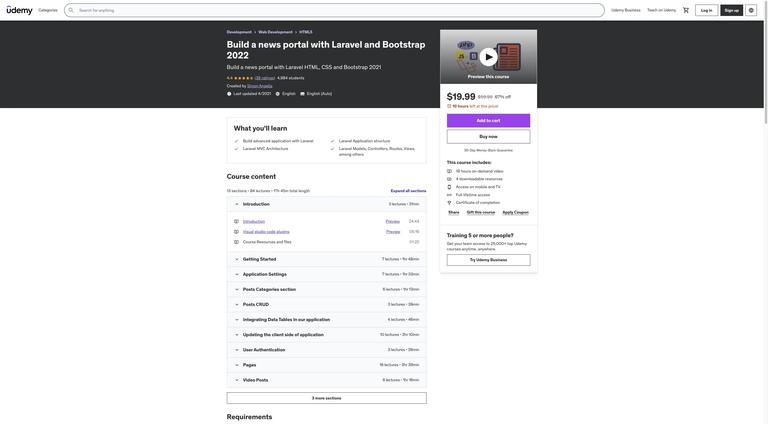 Task type: locate. For each thing, give the bounding box(es) containing it.
with
[[47, 3, 57, 8], [311, 38, 330, 50], [274, 64, 285, 70], [292, 138, 300, 144]]

this right 'at'
[[481, 104, 488, 109]]

students down build a news portal with laravel and bootstrap 2022
[[51, 10, 67, 15]]

pages
[[243, 362, 256, 368]]

6 down 16
[[383, 378, 385, 383]]

0 vertical spatial students
[[51, 10, 67, 15]]

01:22
[[410, 239, 420, 244]]

lectures down '16 lectures • 3hr 39min'
[[386, 378, 400, 383]]

certificate
[[457, 200, 475, 205]]

to left cart
[[487, 118, 491, 123]]

• left 16min
[[401, 378, 403, 383]]

2022 inside "build a news portal with laravel and bootstrap 2022 build a news portal with laravel html, css and bootstrap 2021"
[[227, 49, 249, 61]]

lectures for posts crud
[[391, 302, 405, 307]]

preview this course
[[468, 74, 510, 79]]

2 vertical spatial this
[[475, 210, 482, 215]]

(39
[[17, 10, 23, 15], [255, 75, 261, 81]]

lectures for posts categories section
[[386, 287, 400, 292]]

• left 17h 45m
[[271, 188, 273, 193]]

lectures for application settings
[[386, 272, 400, 277]]

8 small image from the top
[[234, 378, 240, 383]]

to up anywhere.
[[487, 241, 490, 246]]

4 for 4 lectures • 46min
[[388, 317, 391, 322]]

0 horizontal spatial on
[[470, 184, 475, 190]]

application for our
[[306, 317, 330, 323]]

business left teach
[[625, 7, 641, 13]]

on for access
[[470, 184, 475, 190]]

xsmall image for laravel application structure
[[330, 138, 335, 144]]

build for build a news portal with laravel and bootstrap 2022
[[5, 3, 16, 8]]

• left 13min
[[401, 287, 403, 292]]

small image
[[234, 272, 240, 277], [234, 302, 240, 308]]

1 7 from the top
[[383, 257, 385, 262]]

0 vertical spatial a
[[17, 3, 20, 8]]

this up $59.99
[[486, 74, 494, 79]]

1 vertical spatial application
[[243, 271, 268, 277]]

• for pages
[[400, 363, 401, 368]]

lectures down 7 lectures • 1hr 48min
[[386, 272, 400, 277]]

1 horizontal spatial on
[[659, 7, 664, 13]]

1 horizontal spatial 4
[[457, 177, 459, 182]]

2 small image from the top
[[234, 257, 240, 262]]

introduction up visual
[[243, 219, 265, 224]]

small image for user authentication
[[234, 347, 240, 353]]

mvc
[[257, 146, 266, 151]]

sections
[[232, 188, 247, 193], [411, 188, 427, 194], [326, 396, 342, 401]]

• left the 46min
[[406, 317, 408, 322]]

downloadable
[[460, 177, 485, 182]]

1 vertical spatial (39
[[255, 75, 261, 81]]

small image
[[234, 202, 240, 207], [234, 257, 240, 262], [234, 287, 240, 293], [234, 317, 240, 323], [234, 332, 240, 338], [234, 347, 240, 353], [234, 363, 240, 368], [234, 378, 240, 383]]

sign
[[726, 8, 734, 13]]

udemy business link
[[609, 3, 645, 17]]

$59.99
[[478, 94, 493, 100]]

categories button
[[35, 3, 61, 17]]

0 vertical spatial this
[[486, 74, 494, 79]]

this right the gift
[[475, 210, 482, 215]]

sections inside button
[[326, 396, 342, 401]]

0 vertical spatial preview
[[468, 74, 485, 79]]

5 small image from the top
[[234, 332, 240, 338]]

introduction button
[[243, 219, 265, 225]]

shopping cart with 0 items image
[[684, 7, 690, 14]]

lectures down 'expand'
[[392, 202, 406, 207]]

small image for integrating data tables in our application
[[234, 317, 240, 323]]

course language image
[[276, 92, 280, 96]]

0 vertical spatial (39
[[17, 10, 23, 15]]

course
[[227, 172, 250, 181], [243, 239, 256, 244]]

0 vertical spatial of
[[476, 200, 480, 205]]

1hr left 48min
[[403, 257, 408, 262]]

video
[[494, 169, 504, 174]]

2 english from the left
[[307, 91, 321, 96]]

1 vertical spatial preview
[[386, 219, 400, 224]]

1 horizontal spatial 4,984 students
[[278, 75, 305, 81]]

1 vertical spatial business
[[491, 258, 508, 263]]

news up created by simon angatia
[[245, 64, 258, 70]]

access inside training 5 or more people? get your team access to 25,000+ top udemy courses anytime, anywhere.
[[474, 241, 486, 246]]

lectures right "84"
[[256, 188, 270, 193]]

tv
[[496, 184, 501, 190]]

to inside button
[[487, 118, 491, 123]]

• left the '26min' at the bottom of page
[[406, 347, 408, 353]]

67%
[[495, 94, 505, 100]]

1 vertical spatial 4,984 students
[[278, 75, 305, 81]]

application up models,
[[353, 138, 373, 144]]

4,984 up course language 'image'
[[278, 75, 288, 81]]

• left 3hr
[[400, 363, 401, 368]]

xsmall image for full lifetime access
[[447, 192, 452, 198]]

1 horizontal spatial 2022
[[227, 49, 249, 61]]

39min right 3hr
[[409, 363, 420, 368]]

• for posts categories section
[[401, 287, 403, 292]]

3 inside button
[[312, 396, 315, 401]]

2 vertical spatial bootstrap
[[344, 64, 368, 70]]

development right web
[[268, 29, 293, 35]]

ratings)
[[24, 10, 37, 15], [262, 75, 275, 81]]

gift this course
[[467, 210, 496, 215]]

build advanced application with laravel
[[243, 138, 314, 144]]

0 vertical spatial 2022
[[106, 3, 117, 8]]

categories down application settings
[[256, 287, 280, 292]]

preview left 05:16
[[387, 229, 401, 234]]

7
[[383, 257, 385, 262], [383, 272, 385, 277]]

sections inside dropdown button
[[411, 188, 427, 194]]

english right course language 'image'
[[283, 91, 296, 96]]

build for build advanced application with laravel
[[243, 138, 253, 144]]

development left web
[[227, 29, 252, 35]]

1 vertical spatial 7
[[383, 272, 385, 277]]

posts right video
[[256, 377, 268, 383]]

lectures for getting started
[[386, 257, 400, 262]]

• for application settings
[[401, 272, 402, 277]]

0 vertical spatial introduction
[[243, 201, 270, 207]]

0 horizontal spatial more
[[315, 396, 325, 401]]

and
[[74, 3, 82, 8], [365, 38, 381, 50], [334, 64, 343, 70], [489, 184, 495, 190], [277, 239, 283, 244]]

hours right 18
[[462, 169, 472, 174]]

to
[[487, 118, 491, 123], [487, 241, 490, 246]]

1 vertical spatial a
[[252, 38, 257, 50]]

1 vertical spatial 39min
[[409, 363, 420, 368]]

xsmall image
[[234, 146, 239, 152], [330, 146, 335, 152], [447, 177, 452, 182], [447, 200, 452, 206], [234, 219, 239, 225], [234, 229, 239, 235]]

application down getting in the left bottom of the page
[[243, 271, 268, 277]]

more
[[480, 232, 493, 239], [315, 396, 325, 401]]

application for of
[[300, 332, 324, 338]]

news
[[21, 3, 32, 8], [259, 38, 281, 50], [245, 64, 258, 70]]

0 horizontal spatial portal
[[33, 3, 46, 8]]

news down web development link
[[259, 38, 281, 50]]

of down full lifetime access
[[476, 200, 480, 205]]

routes,
[[390, 146, 403, 151]]

4,984
[[40, 10, 50, 15], [278, 75, 288, 81]]

0 horizontal spatial news
[[21, 3, 32, 8]]

sections for expand all sections
[[411, 188, 427, 194]]

16min
[[409, 378, 420, 383]]

1 vertical spatial 10
[[381, 332, 385, 337]]

6 down 7 lectures • 1hr 33min
[[383, 287, 386, 292]]

1 6 from the top
[[383, 287, 386, 292]]

2 horizontal spatial sections
[[411, 188, 427, 194]]

on down downloadable
[[470, 184, 475, 190]]

teach
[[648, 7, 658, 13]]

log
[[702, 8, 709, 13]]

0 vertical spatial posts
[[243, 287, 255, 292]]

xsmall image
[[253, 30, 258, 35], [294, 30, 299, 35], [227, 92, 232, 96], [234, 138, 239, 144], [330, 138, 335, 144], [447, 169, 452, 174], [447, 184, 452, 190], [447, 192, 452, 198], [234, 239, 239, 245]]

lectures left 2hr
[[385, 332, 399, 337]]

• left 31min
[[407, 202, 409, 207]]

0 horizontal spatial 4.4
[[5, 10, 10, 15]]

1 introduction from the top
[[243, 201, 270, 207]]

4.4
[[5, 10, 10, 15], [227, 75, 233, 81]]

what you'll learn
[[234, 124, 288, 133]]

4,984 students up closed captions icon
[[278, 75, 305, 81]]

this inside button
[[486, 74, 494, 79]]

application down the "our"
[[300, 332, 324, 338]]

lectures right 16
[[385, 363, 399, 368]]

lectures up 10 lectures • 2hr 10min
[[391, 317, 405, 322]]

get
[[447, 241, 454, 246]]

buy now button
[[447, 130, 531, 144]]

39min
[[409, 302, 420, 307], [409, 363, 420, 368]]

application up architecture at the left top of page
[[272, 138, 291, 144]]

0 horizontal spatial 2022
[[106, 3, 117, 8]]

1 horizontal spatial 4.4
[[227, 75, 233, 81]]

1 vertical spatial 2022
[[227, 49, 249, 61]]

0 vertical spatial 4,984 students
[[40, 10, 67, 15]]

xsmall image down what
[[234, 146, 239, 152]]

xsmall image for laravel mvc architecture
[[234, 146, 239, 152]]

course content
[[227, 172, 276, 181]]

0 vertical spatial news
[[21, 3, 32, 8]]

(39 up the simon angatia link
[[255, 75, 261, 81]]

lectures down 7 lectures • 1hr 33min
[[386, 287, 400, 292]]

1 vertical spatial portal
[[283, 38, 309, 50]]

1 horizontal spatial categories
[[256, 287, 280, 292]]

by
[[242, 83, 247, 88]]

0 vertical spatial course
[[227, 172, 250, 181]]

10min
[[409, 332, 420, 337]]

1 vertical spatial application
[[306, 317, 330, 323]]

2 vertical spatial course
[[483, 210, 496, 215]]

0 horizontal spatial ratings)
[[24, 10, 37, 15]]

2 small image from the top
[[234, 302, 240, 308]]

lectures down '6 lectures • 1hr 13min'
[[391, 302, 405, 307]]

hours left left
[[458, 104, 469, 109]]

css
[[322, 64, 332, 70]]

1 horizontal spatial development
[[268, 29, 293, 35]]

2022
[[106, 3, 117, 8], [227, 49, 249, 61]]

1 vertical spatial hours
[[462, 169, 472, 174]]

0 horizontal spatial sections
[[232, 188, 247, 193]]

web development
[[259, 29, 293, 35]]

integrating data tables in our application
[[243, 317, 330, 323]]

xsmall image for laravel models, controllers, routes, views, among others
[[330, 146, 335, 152]]

posts categories section
[[243, 287, 296, 292]]

course up the 13
[[227, 172, 250, 181]]

4 for 4 downloadable resources
[[457, 177, 459, 182]]

bootstrap for build a news portal with laravel and bootstrap 2022 build a news portal with laravel html, css and bootstrap 2021
[[383, 38, 426, 50]]

1 vertical spatial course
[[457, 159, 472, 165]]

course up "67%"
[[495, 74, 510, 79]]

on right teach
[[659, 7, 664, 13]]

4 up 10 lectures • 2hr 10min
[[388, 317, 391, 322]]

lectures up '16 lectures • 3hr 39min'
[[391, 347, 405, 353]]

getting started
[[243, 256, 276, 262]]

udemy inside training 5 or more people? get your team access to 25,000+ top udemy courses anytime, anywhere.
[[515, 241, 527, 246]]

1 vertical spatial 4
[[388, 317, 391, 322]]

10 right 'alarm' 'image'
[[453, 104, 457, 109]]

news left categories dropdown button
[[21, 3, 32, 8]]

students up closed captions icon
[[289, 75, 305, 81]]

4,984 down build a news portal with laravel and bootstrap 2022
[[40, 10, 50, 15]]

preview up $19.99 $59.99 67% off
[[468, 74, 485, 79]]

2 39min from the top
[[409, 363, 420, 368]]

small image for posts
[[234, 302, 240, 308]]

6 for video posts
[[383, 378, 385, 383]]

web development link
[[259, 29, 293, 36]]

4 small image from the top
[[234, 317, 240, 323]]

0 vertical spatial 6
[[383, 287, 386, 292]]

this
[[486, 74, 494, 79], [481, 104, 488, 109], [475, 210, 482, 215]]

2 7 from the top
[[383, 272, 385, 277]]

1hr
[[403, 257, 408, 262], [403, 272, 408, 277], [404, 287, 409, 292], [404, 378, 409, 383]]

0 vertical spatial ratings)
[[24, 10, 37, 15]]

xsmall image for build advanced application with laravel
[[234, 138, 239, 144]]

(39 left categories dropdown button
[[17, 10, 23, 15]]

of right side
[[295, 332, 299, 338]]

small image left posts crud
[[234, 302, 240, 308]]

xsmall image left among
[[330, 146, 335, 152]]

udemy
[[612, 7, 625, 13], [664, 7, 677, 13], [515, 241, 527, 246], [477, 258, 490, 263]]

1 vertical spatial news
[[259, 38, 281, 50]]

on inside teach on udemy "link"
[[659, 7, 664, 13]]

• left the '33min'
[[401, 272, 402, 277]]

expand all sections
[[391, 188, 427, 194]]

1 vertical spatial course
[[243, 239, 256, 244]]

mobile
[[476, 184, 488, 190]]

course up 18
[[457, 159, 472, 165]]

submit search image
[[68, 7, 75, 14]]

preview inside button
[[468, 74, 485, 79]]

1 horizontal spatial (39
[[255, 75, 261, 81]]

students
[[51, 10, 67, 15], [289, 75, 305, 81]]

lectures up 7 lectures • 1hr 33min
[[386, 257, 400, 262]]

0 vertical spatial 4
[[457, 177, 459, 182]]

1 vertical spatial introduction
[[243, 219, 265, 224]]

resources
[[486, 177, 503, 182]]

0 horizontal spatial application
[[243, 271, 268, 277]]

0 vertical spatial on
[[659, 7, 664, 13]]

7 down 7 lectures • 1hr 48min
[[383, 272, 385, 277]]

0 vertical spatial more
[[480, 232, 493, 239]]

requirements
[[227, 413, 272, 422]]

6 for posts categories section
[[383, 287, 386, 292]]

udemy inside "link"
[[664, 7, 677, 13]]

access down mobile
[[478, 192, 491, 197]]

xsmall image for 4 downloadable resources
[[447, 177, 452, 182]]

0 vertical spatial to
[[487, 118, 491, 123]]

0 horizontal spatial bootstrap
[[83, 3, 105, 8]]

2 vertical spatial application
[[300, 332, 324, 338]]

share
[[449, 210, 460, 215]]

1hr left the '33min'
[[403, 272, 408, 277]]

course down completion in the right of the page
[[483, 210, 496, 215]]

2 vertical spatial a
[[241, 64, 244, 70]]

in
[[294, 317, 298, 323]]

preview for 05:16
[[387, 229, 401, 234]]

4 down 18
[[457, 177, 459, 182]]

0 vertical spatial hours
[[458, 104, 469, 109]]

3 small image from the top
[[234, 287, 240, 293]]

1 vertical spatial ratings)
[[262, 75, 275, 81]]

build for build a news portal with laravel and bootstrap 2022 build a news portal with laravel html, css and bootstrap 2021
[[227, 38, 250, 50]]

6 small image from the top
[[234, 347, 240, 353]]

1 vertical spatial bootstrap
[[383, 38, 426, 50]]

news for build a news portal with laravel and bootstrap 2022 build a news portal with laravel html, css and bootstrap 2021
[[259, 38, 281, 50]]

categories left submit search image
[[39, 7, 57, 13]]

certificate of completion
[[457, 200, 501, 205]]

portal right udemy image
[[33, 3, 46, 8]]

xsmall image down this
[[447, 177, 452, 182]]

course inside button
[[495, 74, 510, 79]]

• up '4 lectures • 46min' at the bottom of page
[[406, 302, 408, 307]]

10 hours left at this price!
[[453, 104, 499, 109]]

1hr left 13min
[[404, 287, 409, 292]]

0 vertical spatial 39min
[[409, 302, 420, 307]]

1 vertical spatial categories
[[256, 287, 280, 292]]

course for gift this course
[[483, 210, 496, 215]]

7 up 7 lectures • 1hr 33min
[[383, 257, 385, 262]]

0 vertical spatial 10
[[453, 104, 457, 109]]

10 left 2hr
[[381, 332, 385, 337]]

business down anywhere.
[[491, 258, 508, 263]]

1 vertical spatial on
[[470, 184, 475, 190]]

0 vertical spatial (39 ratings)
[[17, 10, 37, 15]]

0 horizontal spatial 4
[[388, 317, 391, 322]]

introduction down "84"
[[243, 201, 270, 207]]

1 horizontal spatial bootstrap
[[344, 64, 368, 70]]

0 horizontal spatial a
[[17, 3, 20, 8]]

3 more sections button
[[227, 393, 427, 404]]

• left 2hr
[[400, 332, 402, 337]]

7 small image from the top
[[234, 363, 240, 368]]

access down or
[[474, 241, 486, 246]]

laravel
[[58, 3, 73, 8], [332, 38, 363, 50], [286, 64, 303, 70], [301, 138, 314, 144], [340, 138, 352, 144], [243, 146, 256, 151], [340, 146, 352, 151]]

client
[[272, 332, 284, 338]]

preview down 3 lectures • 31min
[[386, 219, 400, 224]]

portal down "html5" link
[[283, 38, 309, 50]]

side
[[285, 332, 294, 338]]

4,984 students down build a news portal with laravel and bootstrap 2022
[[40, 10, 67, 15]]

controllers,
[[368, 146, 389, 151]]

development
[[227, 29, 252, 35], [268, 29, 293, 35]]

buy now
[[480, 134, 498, 139]]

access on mobile and tv
[[457, 184, 501, 190]]

30-
[[465, 148, 470, 152]]

• left 48min
[[400, 257, 402, 262]]

small image left application settings
[[234, 272, 240, 277]]

portal up angatia
[[259, 64, 273, 70]]

2 introduction from the top
[[243, 219, 265, 224]]

on-
[[473, 169, 479, 174]]

0 vertical spatial 4,984
[[40, 10, 50, 15]]

2 horizontal spatial portal
[[283, 38, 309, 50]]

2 6 from the top
[[383, 378, 385, 383]]

course for course resources and files
[[243, 239, 256, 244]]

courses
[[447, 247, 461, 252]]

2 horizontal spatial bootstrap
[[383, 38, 426, 50]]

preview this course button
[[441, 30, 538, 84]]

course for course content
[[227, 172, 250, 181]]

1 horizontal spatial 10
[[453, 104, 457, 109]]

posts up posts crud
[[243, 287, 255, 292]]

english right closed captions icon
[[307, 91, 321, 96]]

16
[[380, 363, 384, 368]]

0 vertical spatial bootstrap
[[83, 3, 105, 8]]

39min up the 46min
[[409, 302, 420, 307]]

portal for build a news portal with laravel and bootstrap 2022 build a news portal with laravel html, css and bootstrap 2021
[[283, 38, 309, 50]]

among
[[340, 152, 352, 157]]

1 vertical spatial access
[[474, 241, 486, 246]]

0 horizontal spatial categories
[[39, 7, 57, 13]]

2 vertical spatial news
[[245, 64, 258, 70]]

posts left crud
[[243, 302, 255, 307]]

xsmall image up the share on the right of the page
[[447, 200, 452, 206]]

1 english from the left
[[283, 91, 296, 96]]

section
[[280, 287, 296, 292]]

build
[[5, 3, 16, 8], [227, 38, 250, 50], [227, 64, 240, 70], [243, 138, 253, 144]]

1 vertical spatial small image
[[234, 302, 240, 308]]

small image for video posts
[[234, 378, 240, 383]]

2 vertical spatial preview
[[387, 229, 401, 234]]

[auto]
[[321, 91, 332, 96]]

application right the "our"
[[306, 317, 330, 323]]

1 small image from the top
[[234, 202, 240, 207]]

lectures for updating the client side of application
[[385, 332, 399, 337]]

7 lectures • 1hr 48min
[[383, 257, 420, 262]]

sign up
[[726, 8, 740, 13]]

10 for 10 hours left at this price!
[[453, 104, 457, 109]]

2 horizontal spatial a
[[252, 38, 257, 50]]

xsmall image for access on mobile and tv
[[447, 184, 452, 190]]

course down visual
[[243, 239, 256, 244]]

1 small image from the top
[[234, 272, 240, 277]]

views,
[[404, 146, 416, 151]]

video
[[243, 377, 255, 383]]

0 horizontal spatial 10
[[381, 332, 385, 337]]

1hr left 16min
[[404, 378, 409, 383]]

1 vertical spatial to
[[487, 241, 490, 246]]

1hr for application settings
[[403, 272, 408, 277]]

• for integrating data tables in our application
[[406, 317, 408, 322]]

0 vertical spatial 7
[[383, 257, 385, 262]]

0 vertical spatial application
[[353, 138, 373, 144]]

0 horizontal spatial business
[[491, 258, 508, 263]]

1 horizontal spatial of
[[476, 200, 480, 205]]



Task type: vqa. For each thing, say whether or not it's contained in the screenshot.
the own
no



Task type: describe. For each thing, give the bounding box(es) containing it.
news for build a news portal with laravel and bootstrap 2022
[[21, 3, 32, 8]]

alarm image
[[447, 104, 452, 109]]

others
[[353, 152, 364, 157]]

training
[[447, 232, 468, 239]]

total
[[290, 188, 298, 193]]

a for build a news portal with laravel and bootstrap 2022
[[17, 3, 20, 8]]

1 39min from the top
[[409, 302, 420, 307]]

10 for 10 lectures • 2hr 10min
[[381, 332, 385, 337]]

1 vertical spatial (39 ratings)
[[255, 75, 275, 81]]

$19.99
[[447, 91, 476, 103]]

includes:
[[473, 159, 492, 165]]

closed captions image
[[300, 92, 305, 96]]

advanced
[[253, 138, 271, 144]]

posts for posts categories section
[[243, 287, 255, 292]]

updating the client side of application
[[243, 332, 324, 338]]

share button
[[447, 207, 461, 218]]

lectures for pages
[[385, 363, 399, 368]]

html,
[[305, 64, 321, 70]]

• for getting started
[[400, 257, 402, 262]]

lifetime
[[464, 192, 477, 197]]

money-
[[477, 148, 489, 152]]

more inside button
[[315, 396, 325, 401]]

course for preview this course
[[495, 74, 510, 79]]

at
[[477, 104, 481, 109]]

7 for getting started
[[383, 257, 385, 262]]

3 lectures • 39min
[[388, 302, 420, 307]]

1 vertical spatial this
[[481, 104, 488, 109]]

studio
[[255, 229, 266, 234]]

log in
[[702, 8, 713, 13]]

sections for 3 more sections
[[326, 396, 342, 401]]

application settings
[[243, 271, 287, 277]]

1 vertical spatial 4,984
[[278, 75, 288, 81]]

plugins
[[277, 229, 290, 234]]

4/2021
[[258, 91, 271, 96]]

3 more sections
[[312, 396, 342, 401]]

architecture
[[266, 146, 289, 151]]

xsmall image for 18 hours on-demand video
[[447, 169, 452, 174]]

training 5 or more people? get your team access to 25,000+ top udemy courses anytime, anywhere.
[[447, 232, 527, 252]]

crud
[[256, 302, 269, 307]]

• for introduction
[[407, 202, 409, 207]]

lectures for video posts
[[386, 378, 400, 383]]

visual
[[243, 229, 254, 234]]

xsmall image for certificate of completion
[[447, 200, 452, 206]]

categories inside categories dropdown button
[[39, 7, 57, 13]]

small image for introduction
[[234, 202, 240, 207]]

or
[[473, 232, 478, 239]]

18
[[457, 169, 461, 174]]

Search for anything text field
[[78, 5, 598, 15]]

english for english [auto]
[[307, 91, 321, 96]]

files
[[284, 239, 292, 244]]

2 vertical spatial posts
[[256, 377, 268, 383]]

content
[[251, 172, 276, 181]]

lectures for integrating data tables in our application
[[391, 317, 405, 322]]

add to cart button
[[447, 114, 531, 128]]

0 vertical spatial application
[[272, 138, 291, 144]]

to inside training 5 or more people? get your team access to 25,000+ top udemy courses anytime, anywhere.
[[487, 241, 490, 246]]

xsmall image left 'introduction' button
[[234, 219, 239, 225]]

user
[[243, 347, 253, 353]]

3hr
[[402, 363, 408, 368]]

xsmall image left visual
[[234, 229, 239, 235]]

1 development from the left
[[227, 29, 252, 35]]

0 horizontal spatial of
[[295, 332, 299, 338]]

length
[[299, 188, 310, 193]]

left
[[470, 104, 476, 109]]

apply coupon button
[[502, 207, 531, 218]]

6 lectures • 1hr 16min
[[383, 378, 420, 383]]

2022 for build a news portal with laravel and bootstrap 2022
[[106, 3, 117, 8]]

2 development from the left
[[268, 29, 293, 35]]

13min
[[410, 287, 420, 292]]

• for updating the client side of application
[[400, 332, 402, 337]]

updating
[[243, 332, 263, 338]]

small image for getting started
[[234, 257, 240, 262]]

7 for application settings
[[383, 272, 385, 277]]

business inside try udemy business link
[[491, 258, 508, 263]]

visual studio code plugins button
[[243, 229, 290, 235]]

a for build a news portal with laravel and bootstrap 2022 build a news portal with laravel html, css and bootstrap 2021
[[252, 38, 257, 50]]

small image for application
[[234, 272, 240, 277]]

posts for posts crud
[[243, 302, 255, 307]]

you'll
[[253, 124, 270, 133]]

• for user authentication
[[406, 347, 408, 353]]

small image for posts categories section
[[234, 287, 240, 293]]

simon
[[248, 83, 259, 88]]

gift
[[467, 210, 474, 215]]

16 lectures • 3hr 39min
[[380, 363, 420, 368]]

lectures for user authentication
[[391, 347, 405, 353]]

access
[[457, 184, 469, 190]]

last updated 4/2021
[[234, 91, 271, 96]]

off
[[506, 94, 511, 100]]

1hr for posts categories section
[[404, 287, 409, 292]]

1 horizontal spatial students
[[289, 75, 305, 81]]

full lifetime access
[[457, 192, 491, 197]]

try udemy business link
[[447, 255, 531, 266]]

0 horizontal spatial (39 ratings)
[[17, 10, 37, 15]]

top
[[508, 241, 514, 246]]

1hr for getting started
[[403, 257, 408, 262]]

code
[[267, 229, 276, 234]]

bootstrap for build a news portal with laravel and bootstrap 2022
[[83, 3, 105, 8]]

buy
[[480, 134, 488, 139]]

this for gift
[[475, 210, 482, 215]]

anywhere.
[[479, 247, 497, 252]]

your
[[455, 241, 463, 246]]

3 for introduction
[[389, 202, 391, 207]]

5
[[469, 232, 472, 239]]

apply coupon
[[503, 210, 529, 215]]

xsmall image for last updated 4/2021
[[227, 92, 232, 96]]

1 vertical spatial 4.4
[[227, 75, 233, 81]]

13
[[227, 188, 231, 193]]

• for video posts
[[401, 378, 403, 383]]

0 horizontal spatial students
[[51, 10, 67, 15]]

2022 for build a news portal with laravel and bootstrap 2022 build a news portal with laravel html, css and bootstrap 2021
[[227, 49, 249, 61]]

business inside udemy business link
[[625, 7, 641, 13]]

the
[[264, 332, 271, 338]]

simon angatia link
[[248, 83, 273, 88]]

3 for posts crud
[[388, 302, 391, 307]]

our
[[299, 317, 306, 323]]

udemy image
[[7, 5, 33, 15]]

laravel inside laravel models, controllers, routes, views, among others
[[340, 146, 352, 151]]

small image for pages
[[234, 363, 240, 368]]

0 horizontal spatial 4,984 students
[[40, 10, 67, 15]]

small image for updating the client side of application
[[234, 332, 240, 338]]

hours for 18
[[462, 169, 472, 174]]

build a news portal with laravel and bootstrap 2022 build a news portal with laravel html, css and bootstrap 2021
[[227, 38, 426, 70]]

1 horizontal spatial news
[[245, 64, 258, 70]]

1 horizontal spatial application
[[353, 138, 373, 144]]

0 vertical spatial access
[[478, 192, 491, 197]]

this course includes:
[[447, 159, 492, 165]]

• left "84"
[[248, 188, 249, 193]]

30-day money-back guarantee
[[465, 148, 513, 152]]

more inside training 5 or more people? get your team access to 25,000+ top udemy courses anytime, anywhere.
[[480, 232, 493, 239]]

0 vertical spatial 4.4
[[5, 10, 10, 15]]

preview for 24:44
[[386, 219, 400, 224]]

coupon
[[515, 210, 529, 215]]

10 lectures • 2hr 10min
[[381, 332, 420, 337]]

visual studio code plugins
[[243, 229, 290, 234]]

on for teach
[[659, 7, 664, 13]]

choose a language image
[[749, 7, 755, 13]]

3 for user authentication
[[388, 347, 391, 353]]

• for posts crud
[[406, 302, 408, 307]]

$19.99 $59.99 67% off
[[447, 91, 511, 103]]

84
[[250, 188, 255, 193]]

hours for 10
[[458, 104, 469, 109]]

udemy business
[[612, 7, 641, 13]]

anytime,
[[462, 247, 478, 252]]

1hr for video posts
[[404, 378, 409, 383]]

authentication
[[254, 347, 286, 353]]

18 hours on-demand video
[[457, 169, 504, 174]]

33min
[[409, 272, 420, 277]]

english for english
[[283, 91, 296, 96]]

this for preview
[[486, 74, 494, 79]]

1 horizontal spatial a
[[241, 64, 244, 70]]

26min
[[409, 347, 420, 353]]

apply
[[503, 210, 514, 215]]

what
[[234, 124, 251, 133]]

expand
[[391, 188, 405, 194]]

13 sections • 84 lectures • 17h 45m total length
[[227, 188, 310, 193]]

portal for build a news portal with laravel and bootstrap 2022
[[33, 3, 46, 8]]

1 horizontal spatial portal
[[259, 64, 273, 70]]

user authentication
[[243, 347, 286, 353]]

teach on udemy link
[[645, 3, 680, 17]]

lectures for introduction
[[392, 202, 406, 207]]

3 lectures • 26min
[[388, 347, 420, 353]]

4 downloadable resources
[[457, 177, 503, 182]]

resources
[[257, 239, 276, 244]]



